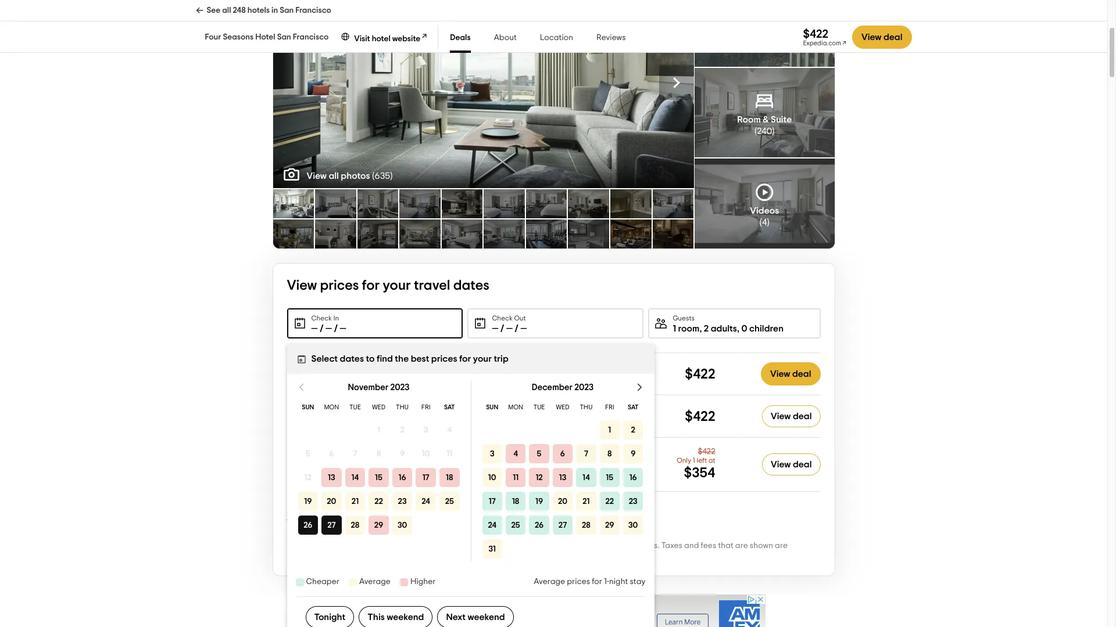 Task type: vqa. For each thing, say whether or not it's contained in the screenshot.
2nd 27 from left
yes



Task type: locate. For each thing, give the bounding box(es) containing it.
1 horizontal spatial 5
[[537, 450, 541, 458]]

22 inside cell
[[605, 498, 614, 506]]

1 vertical spatial 25
[[511, 522, 520, 530]]

and left 'may'
[[516, 542, 531, 550]]

1 15 from the left
[[375, 474, 382, 482]]

18 for mon dec 18 2023 cell
[[512, 498, 519, 506]]

15 for fri dec 15 2023 cell
[[606, 474, 613, 482]]

fri up fri dec 01 2023 cell
[[605, 405, 614, 411]]

tue nov 21 2023 cell
[[343, 490, 367, 514]]

) right photos
[[390, 171, 393, 181]]

1 check from the left
[[311, 315, 332, 322]]

2 horizontal spatial and
[[684, 542, 699, 550]]

1 weekend from the left
[[387, 613, 424, 623]]

1 vertical spatial 11
[[513, 474, 519, 482]]

1 vertical spatial partners
[[399, 553, 431, 561]]

7
[[353, 450, 357, 458], [584, 450, 588, 458]]

with
[[490, 369, 505, 378], [490, 412, 505, 420]]

19 inside december 2023 grid
[[535, 498, 543, 506]]

9 for thu nov 09 2023 cell
[[400, 450, 405, 458]]

prices
[[320, 279, 359, 293], [431, 355, 457, 364], [567, 578, 590, 586]]

0 horizontal spatial and
[[516, 542, 531, 550]]

mon inside november 2023 grid
[[324, 405, 339, 411]]

19 inside november 2023 grid
[[304, 498, 312, 506]]

dates right "travel" at top left
[[453, 279, 489, 293]]

0 horizontal spatial 2
[[400, 426, 404, 434]]

are right shown
[[775, 542, 788, 550]]

tue
[[349, 405, 361, 411], [533, 405, 545, 411]]

2 with from the top
[[490, 412, 505, 420]]

20 inside grid
[[558, 498, 567, 506]]

27 inside november 2023 grid
[[327, 522, 336, 530]]

2 vertical spatial prices
[[567, 578, 590, 586]]

2 15 from the left
[[606, 474, 613, 482]]

sun
[[302, 405, 314, 411], [486, 405, 498, 411]]

taxes
[[604, 542, 624, 550]]

1 key from the top
[[524, 369, 538, 378]]

1 22 from the left
[[374, 498, 383, 506]]

partners down "price"
[[399, 553, 431, 561]]

reviews
[[596, 34, 626, 42]]

16 inside 'sat dec 16 2023' cell
[[629, 474, 637, 482]]

25 right the "sun dec 24 2023" cell
[[511, 522, 520, 530]]

9 right fri dec 08 2023 cell
[[631, 450, 636, 458]]

0 vertical spatial your
[[383, 279, 411, 293]]

mon
[[324, 405, 339, 411], [508, 405, 523, 411]]

1 wed from the left
[[372, 405, 385, 411]]

mon nov 20 2023 cell
[[320, 490, 343, 514]]

2 30 from the left
[[628, 522, 638, 530]]

san right hotel on the top left
[[277, 33, 291, 41]]

0 horizontal spatial wed
[[372, 405, 385, 411]]

sat nov 11 2023 cell
[[439, 445, 460, 464]]

( inside the videos ( 4 )
[[760, 218, 762, 227]]

1 horizontal spatial row group
[[480, 419, 645, 561]]

—
[[311, 324, 318, 334], [325, 324, 332, 334], [340, 324, 346, 334], [492, 324, 498, 334], [506, 324, 513, 334], [520, 324, 527, 334]]

$422 inside $422 only 1 left at $354
[[698, 448, 715, 456]]

8 inside december 2023 grid
[[607, 450, 612, 458]]

deals
[[321, 512, 344, 521]]

0 vertical spatial san
[[280, 6, 294, 15]]

20 for 'mon nov 20 2023' cell
[[327, 498, 336, 506]]

mon up mon nov 06 2023 cell
[[324, 405, 339, 411]]

2 get rewarded with one key from the top
[[437, 412, 538, 420]]

4 down videos on the top
[[762, 218, 767, 227]]

mon nov 13 2023 cell
[[320, 466, 343, 490]]

23 inside grid
[[629, 498, 637, 506]]

18 right fri nov 17 2023 cell
[[446, 474, 453, 482]]

11 right fri nov 10 2023 cell at the left bottom of page
[[447, 450, 452, 458]]

the up only.
[[326, 542, 338, 550]]

prices right best in the bottom left of the page
[[431, 355, 457, 364]]

2 27 from the left
[[558, 522, 567, 530]]

28 up include
[[582, 522, 590, 530]]

1 horizontal spatial thu
[[580, 405, 593, 411]]

francisco
[[295, 6, 331, 15], [293, 33, 329, 41]]

1 tue from the left
[[349, 405, 361, 411]]

) inside the videos ( 4 )
[[767, 218, 769, 227]]

tue inside december 2023 grid
[[533, 405, 545, 411]]

row group inside november 2023 grid
[[296, 419, 461, 538]]

2 8 from the left
[[607, 450, 612, 458]]

11 left tue dec 12 2023 "cell"
[[513, 474, 519, 482]]

tonight button
[[305, 607, 354, 628]]

2 vertical spatial (
[[760, 218, 762, 227]]

2023 down select dates to find the best prices for your trip
[[390, 384, 409, 392]]

dates left to
[[340, 355, 364, 364]]

fri inside december 2023 grid
[[605, 405, 614, 411]]

22 for the fri dec 22 2023 cell
[[605, 498, 614, 506]]

29 for wed nov 29 2023 cell
[[374, 522, 383, 530]]

0 horizontal spatial are
[[311, 542, 324, 550]]

27 down the deals
[[327, 522, 336, 530]]

11 for mon dec 11 2023 cell
[[513, 474, 519, 482]]

weekend right next on the left of the page
[[468, 613, 505, 623]]

21 inside cell
[[583, 498, 590, 506]]

average
[[340, 542, 371, 550]]

27 up "not"
[[558, 522, 567, 530]]

0 horizontal spatial 3
[[424, 426, 428, 434]]

0 vertical spatial 17
[[422, 474, 429, 482]]

2 row group from the left
[[480, 419, 645, 561]]

4 inside december 2023 grid
[[513, 450, 518, 458]]

2 inside cell
[[400, 426, 404, 434]]

1 horizontal spatial and
[[625, 542, 640, 550]]

1 horizontal spatial 13
[[559, 474, 566, 482]]

1 21 from the left
[[352, 498, 359, 506]]

by
[[456, 542, 466, 550]]

5 inside sun nov 05 2023 cell
[[306, 450, 310, 458]]

/
[[320, 324, 324, 334], [334, 324, 338, 334], [500, 324, 504, 334], [515, 324, 518, 334]]

,
[[699, 324, 702, 334], [737, 324, 739, 334]]

1 19 from the left
[[304, 498, 312, 506]]

25 for "mon dec 25 2023" cell
[[511, 522, 520, 530]]

sun up sun dec 03 2023 cell
[[486, 405, 498, 411]]

fri up fri nov 03 2023 "cell"
[[421, 405, 430, 411]]

8 inside november 2023 grid
[[377, 450, 381, 458]]

1 20 from the left
[[327, 498, 336, 506]]

your left "travel" at top left
[[383, 279, 411, 293]]

all for 248
[[222, 6, 231, 15]]

3 right thu nov 02 2023 cell
[[424, 426, 428, 434]]

27 inside december 2023 grid
[[558, 522, 567, 530]]

30 for sat dec 30 2023 cell
[[628, 522, 638, 530]]

1 horizontal spatial 25
[[511, 522, 520, 530]]

10 right thu nov 09 2023 cell
[[422, 450, 430, 458]]

tue down november
[[349, 405, 361, 411]]

2 horizontal spatial 2
[[704, 324, 709, 334]]

sat inside november 2023 grid
[[444, 405, 455, 411]]

14 right wed dec 13 2023 cell on the bottom
[[582, 474, 590, 482]]

13 inside november 2023 grid
[[328, 474, 335, 482]]

12 inside "cell"
[[536, 474, 543, 482]]

23
[[398, 498, 407, 506], [629, 498, 637, 506]]

2 22 from the left
[[605, 498, 614, 506]]

1 horizontal spatial (
[[755, 127, 757, 136]]

2 6 from the left
[[560, 450, 565, 458]]

14 left wed nov 15 2023 cell on the left of the page
[[351, 474, 359, 482]]

2 weekend from the left
[[468, 613, 505, 623]]

provided
[[421, 542, 455, 550]]

1 vertical spatial your
[[473, 355, 492, 364]]

29 inside december 2023 grid
[[605, 522, 614, 530]]

average up advertisement region
[[534, 578, 565, 586]]

30 inside sat dec 30 2023 cell
[[628, 522, 638, 530]]

1 horizontal spatial 24
[[488, 522, 496, 530]]

0 vertical spatial 18
[[446, 474, 453, 482]]

mon up mon dec 04 2023 "cell"
[[508, 405, 523, 411]]

2 mon from the left
[[508, 405, 523, 411]]

check inside check out — / — / —
[[492, 315, 513, 322]]

1 23 from the left
[[398, 498, 407, 506]]

0 horizontal spatial 23
[[398, 498, 407, 506]]

2 , from the left
[[737, 324, 739, 334]]

13 right tue dec 12 2023 "cell"
[[559, 474, 566, 482]]

december 2023 grid
[[471, 381, 654, 561]]

1 2023 from the left
[[390, 384, 409, 392]]

thu dec 07 2023 cell
[[574, 442, 598, 466]]

tue down december
[[533, 405, 545, 411]]

( for 240
[[755, 127, 757, 136]]

, left adults
[[699, 324, 702, 334]]

thu down december 2023
[[580, 405, 593, 411]]

28 up average
[[351, 522, 359, 530]]

1 28 from the left
[[351, 522, 359, 530]]

seasons
[[223, 33, 254, 41]]

2 check from the left
[[492, 315, 513, 322]]

/ up select
[[320, 324, 324, 334]]

10 inside fri nov 10 2023 cell
[[422, 450, 430, 458]]

/ down in
[[334, 324, 338, 334]]

2 sat from the left
[[628, 405, 639, 411]]

0 vertical spatial 24
[[422, 498, 430, 506]]

22 for wed nov 22 2023 cell
[[374, 498, 383, 506]]

29
[[374, 522, 383, 530], [605, 522, 614, 530]]

28 inside november 2023 grid
[[351, 522, 359, 530]]

wed down november 2023
[[372, 405, 385, 411]]

1 fri from the left
[[421, 405, 430, 411]]

get rewarded with one key
[[437, 369, 538, 378], [437, 412, 538, 420]]

13 inside december 2023 grid
[[559, 474, 566, 482]]

1 horizontal spatial mon
[[508, 405, 523, 411]]

20 inside grid
[[327, 498, 336, 506]]

26 inside december 2023 grid
[[535, 522, 544, 530]]

2 horizontal spatial (
[[760, 218, 762, 227]]

mon nov 06 2023 cell
[[321, 445, 342, 464]]

sun dec 24 2023 cell
[[480, 514, 504, 538]]

1 vertical spatial 17
[[489, 498, 496, 506]]

( right photos
[[372, 171, 375, 181]]

2 right the room
[[704, 324, 709, 334]]

partners up details. in the bottom of the page
[[482, 542, 514, 550]]

stay
[[630, 578, 645, 586]]

25 inside december 2023 grid
[[511, 522, 520, 530]]

next weekend
[[446, 613, 505, 623]]

1 vertical spatial key
[[524, 412, 538, 420]]

7 for 'tue nov 07 2023' cell
[[353, 450, 357, 458]]

1 sat from the left
[[444, 405, 455, 411]]

0 horizontal spatial 19
[[304, 498, 312, 506]]

sat up 'sat dec 02 2023' cell
[[628, 405, 639, 411]]

1 27 from the left
[[327, 522, 336, 530]]

1 horizontal spatial sat
[[628, 405, 639, 411]]

) down suite at right
[[772, 127, 774, 136]]

room
[[678, 324, 699, 334]]

29 up taxes
[[605, 522, 614, 530]]

3
[[424, 426, 428, 434], [490, 450, 494, 458]]

6 left 'tue nov 07 2023' cell
[[329, 450, 334, 458]]

0 horizontal spatial 25
[[445, 498, 454, 506]]

4
[[762, 218, 767, 227], [447, 426, 452, 434], [513, 450, 518, 458]]

9 inside december 2023 grid
[[631, 450, 636, 458]]

2 5 from the left
[[537, 450, 541, 458]]

1 vertical spatial 18
[[512, 498, 519, 506]]

1 horizontal spatial 6
[[560, 450, 565, 458]]

average down see
[[359, 578, 391, 586]]

mon for december 2023
[[508, 405, 523, 411]]

) down videos on the top
[[767, 218, 769, 227]]

sun nov 26 2023 cell
[[296, 514, 320, 538]]

24 for the "sun dec 24 2023" cell
[[488, 522, 496, 530]]

12 left mon nov 13 2023 cell on the bottom of the page
[[304, 474, 312, 482]]

thu nov 23 2023 cell
[[390, 490, 414, 514]]

24 inside november 2023 grid
[[422, 498, 430, 506]]

check left in
[[311, 315, 332, 322]]

30
[[398, 522, 407, 530], [628, 522, 638, 530]]

20 up the deals
[[327, 498, 336, 506]]

18
[[446, 474, 453, 482], [512, 498, 519, 506]]

4 inside november 2023 grid
[[447, 426, 452, 434]]

22 inside cell
[[374, 498, 383, 506]]

1 horizontal spatial are
[[735, 542, 748, 550]]

row
[[296, 398, 461, 419], [480, 398, 645, 419], [296, 419, 461, 442], [480, 419, 645, 442], [296, 442, 461, 466], [480, 442, 645, 466], [296, 466, 461, 490], [480, 466, 645, 490], [296, 490, 461, 514], [480, 490, 645, 514], [296, 514, 461, 538], [480, 514, 645, 538]]

four
[[205, 33, 221, 41]]

december
[[532, 384, 573, 392]]

0 horizontal spatial dates
[[340, 355, 364, 364]]

29 inside november 2023 grid
[[374, 522, 383, 530]]

2 2023 from the left
[[574, 384, 594, 392]]

thu nov 09 2023 cell
[[392, 445, 412, 464]]

2 7 from the left
[[584, 450, 588, 458]]

1 left 'sat dec 02 2023' cell
[[608, 426, 611, 434]]

1 horizontal spatial 21
[[583, 498, 590, 506]]

wed inside december 2023 grid
[[556, 405, 569, 411]]

0 horizontal spatial weekend
[[387, 613, 424, 623]]

1 horizontal spatial fri
[[605, 405, 614, 411]]

1 horizontal spatial 22
[[605, 498, 614, 506]]

sun for december
[[486, 405, 498, 411]]

2 21 from the left
[[583, 498, 590, 506]]

3 are from the left
[[775, 542, 788, 550]]

24
[[422, 498, 430, 506], [488, 522, 496, 530]]

1 average from the left
[[359, 578, 391, 586]]

0 vertical spatial our
[[467, 542, 480, 550]]

17 right thu nov 16 2023 cell
[[422, 474, 429, 482]]

the
[[395, 355, 409, 364], [326, 542, 338, 550]]

fri inside november 2023 grid
[[421, 405, 430, 411]]

fri for november 2023
[[421, 405, 430, 411]]

14 inside cell
[[351, 474, 359, 482]]

1 horizontal spatial our
[[467, 542, 480, 550]]

18 for sat nov 18 2023 cell in the bottom left of the page
[[446, 474, 453, 482]]

1 and from the left
[[516, 542, 531, 550]]

1 horizontal spatial the
[[395, 355, 409, 364]]

0 horizontal spatial 10
[[422, 450, 430, 458]]

2 29 from the left
[[605, 522, 614, 530]]

one up mon dec 04 2023 "cell"
[[507, 412, 523, 420]]

2 average from the left
[[534, 578, 565, 586]]

2 23 from the left
[[629, 498, 637, 506]]

2 horizontal spatial 4
[[762, 218, 767, 227]]

1 horizontal spatial 20
[[558, 498, 567, 506]]

weekend for next weekend
[[468, 613, 505, 623]]

3 left mon dec 04 2023 "cell"
[[490, 450, 494, 458]]

5 inside tue dec 05 2023 cell
[[537, 450, 541, 458]]

prices up in
[[320, 279, 359, 293]]

wed inside november 2023 grid
[[372, 405, 385, 411]]

sun inside december 2023 grid
[[486, 405, 498, 411]]

san right in
[[280, 6, 294, 15]]

row group for november
[[296, 419, 461, 538]]

only.
[[324, 553, 341, 561]]

26 inside november 2023 grid
[[304, 522, 312, 530]]

row containing 24
[[480, 514, 645, 538]]

1 horizontal spatial prices
[[431, 355, 457, 364]]

12 for sun nov 12 2023 'cell'
[[304, 474, 312, 482]]

2 right fri dec 01 2023 cell
[[631, 426, 635, 434]]

row containing 26
[[296, 514, 461, 538]]

1 vertical spatial the
[[326, 542, 338, 550]]

thu for november 2023
[[396, 405, 409, 411]]

all inside prices are the average nightly price provided by our partners and may not include all taxes and fees. taxes and fees that are shown are estimates only. please see our partners for more details.
[[593, 542, 602, 550]]

) for 635
[[390, 171, 393, 181]]

1 rewarded from the top
[[452, 369, 488, 378]]

2 wed from the left
[[556, 405, 569, 411]]

1 , from the left
[[699, 324, 702, 334]]

18 inside cell
[[512, 498, 519, 506]]

check left out
[[492, 315, 513, 322]]

3 inside cell
[[490, 450, 494, 458]]

dates
[[453, 279, 489, 293], [340, 355, 364, 364]]

all inside see all 248 hotels in san francisco link
[[222, 6, 231, 15]]

17 inside december 2023 grid
[[489, 498, 496, 506]]

12 inside 'cell'
[[304, 474, 312, 482]]

rewarded
[[452, 369, 488, 378], [452, 412, 488, 420]]

2
[[704, 324, 709, 334], [400, 426, 404, 434], [631, 426, 635, 434]]

( down room at the top right of page
[[755, 127, 757, 136]]

row group
[[296, 419, 461, 538], [480, 419, 645, 561]]

20 left the thu dec 21 2023 cell
[[558, 498, 567, 506]]

0 horizontal spatial 17
[[422, 474, 429, 482]]

deal
[[883, 33, 902, 42], [792, 370, 811, 379], [793, 412, 812, 421], [793, 460, 812, 470]]

2 inside cell
[[631, 426, 635, 434]]

1 horizontal spatial 27
[[558, 522, 567, 530]]

7 inside december 2023 grid
[[584, 450, 588, 458]]

average for average
[[359, 578, 391, 586]]

2 19 from the left
[[535, 498, 543, 506]]

2 fri from the left
[[605, 405, 614, 411]]

17 for sun dec 17 2023 cell
[[489, 498, 496, 506]]

thu
[[396, 405, 409, 411], [580, 405, 593, 411]]

2 left fri nov 03 2023 "cell"
[[400, 426, 404, 434]]

0 horizontal spatial sun
[[302, 405, 314, 411]]

1 30 from the left
[[398, 522, 407, 530]]

0 horizontal spatial 15
[[375, 474, 382, 482]]

11 for sat nov 11 2023 cell at the left of page
[[447, 450, 452, 458]]

2 14 from the left
[[582, 474, 590, 482]]

14 for tue nov 14 2023 cell
[[351, 474, 359, 482]]

view prices for your travel dates
[[287, 279, 489, 293]]

higher
[[410, 578, 436, 586]]

hotel
[[372, 35, 390, 43]]

23 inside grid
[[398, 498, 407, 506]]

0 horizontal spatial fri
[[421, 405, 430, 411]]

2 thu from the left
[[580, 405, 593, 411]]

sat inside december 2023 grid
[[628, 405, 639, 411]]

25 for the sat nov 25 2023 cell at bottom left
[[445, 498, 454, 506]]

1 thu from the left
[[396, 405, 409, 411]]

thu up thu nov 02 2023 cell
[[396, 405, 409, 411]]

15
[[375, 474, 382, 482], [606, 474, 613, 482]]

find
[[377, 355, 393, 364]]

0 horizontal spatial 20
[[327, 498, 336, 506]]

only
[[677, 457, 691, 464]]

15 inside cell
[[606, 474, 613, 482]]

25 inside november 2023 grid
[[445, 498, 454, 506]]

view all deals
[[287, 512, 344, 521]]

for
[[362, 279, 380, 293], [459, 355, 471, 364], [433, 553, 443, 561], [592, 578, 602, 586]]

) inside room & suite ( 240 )
[[772, 127, 774, 136]]

0 horizontal spatial 7
[[353, 450, 357, 458]]

sun up sun nov 05 2023 cell
[[302, 405, 314, 411]]

row containing 12
[[296, 466, 461, 490]]

tonight
[[314, 613, 345, 623]]

28
[[351, 522, 359, 530], [582, 522, 590, 530]]

2 tue from the left
[[533, 405, 545, 411]]

and left fees.
[[625, 542, 640, 550]]

14 inside 'cell'
[[582, 474, 590, 482]]

1 horizontal spatial 16
[[629, 474, 637, 482]]

25 right fri nov 24 2023 cell on the left bottom
[[445, 498, 454, 506]]

get down select dates to find the best prices for your trip
[[437, 369, 451, 378]]

fri dec 01 2023 cell
[[598, 419, 621, 442]]

26 down view all deals at left
[[304, 522, 312, 530]]

10 inside sun dec 10 2023 cell
[[488, 474, 496, 482]]

10 for sun dec 10 2023 cell
[[488, 474, 496, 482]]

fri dec 08 2023 cell
[[598, 442, 621, 466]]

5 for tue dec 05 2023 cell
[[537, 450, 541, 458]]

tue dec 12 2023 cell
[[527, 466, 551, 490]]

1 14 from the left
[[351, 474, 359, 482]]

0 vertical spatial prices
[[320, 279, 359, 293]]

key down december
[[524, 412, 538, 420]]

7 for thu dec 07 2023 cell
[[584, 450, 588, 458]]

3 inside "cell"
[[424, 426, 428, 434]]

row containing 19
[[296, 490, 461, 514]]

30 right fri dec 29 2023 cell
[[628, 522, 638, 530]]

videos
[[750, 206, 779, 215]]

1 horizontal spatial 14
[[582, 474, 590, 482]]

check in — / — / —
[[311, 315, 346, 334]]

6 inside mon nov 06 2023 cell
[[329, 450, 334, 458]]

1 7 from the left
[[353, 450, 357, 458]]

1 horizontal spatial )
[[767, 218, 769, 227]]

1 8 from the left
[[377, 450, 381, 458]]

2 12 from the left
[[536, 474, 543, 482]]

2 13 from the left
[[559, 474, 566, 482]]

0 horizontal spatial average
[[359, 578, 391, 586]]

11 inside november 2023 grid
[[447, 450, 452, 458]]

1 horizontal spatial 3
[[490, 450, 494, 458]]

13 for wed dec 13 2023 cell on the bottom
[[559, 474, 566, 482]]

2023 right december
[[574, 384, 594, 392]]

24 right "thu nov 23 2023" cell
[[422, 498, 430, 506]]

1 mon from the left
[[324, 405, 339, 411]]

( inside room & suite ( 240 )
[[755, 127, 757, 136]]

thu inside november 2023 grid
[[396, 405, 409, 411]]

1 vertical spatial 10
[[488, 474, 496, 482]]

19 up view all deals at left
[[304, 498, 312, 506]]

check
[[311, 315, 332, 322], [492, 315, 513, 322]]

2 rewarded from the top
[[452, 412, 488, 420]]

the inside prices are the average nightly price provided by our partners and may not include all taxes and fees. taxes and fees that are shown are estimates only. please see our partners for more details.
[[326, 542, 338, 550]]

/ up trip
[[500, 324, 504, 334]]

2 for thu nov 02 2023 cell
[[400, 426, 404, 434]]

row group inside december 2023 grid
[[480, 419, 645, 561]]

0 vertical spatial 11
[[447, 450, 452, 458]]

2 vertical spatial )
[[767, 218, 769, 227]]

1 sun from the left
[[302, 405, 314, 411]]

8 for fri dec 08 2023 cell
[[607, 450, 612, 458]]

$354
[[684, 467, 715, 481]]

mon dec 11 2023 cell
[[504, 466, 527, 490]]

1 16 from the left
[[398, 474, 406, 482]]

21 for the thu dec 21 2023 cell
[[583, 498, 590, 506]]

key
[[524, 369, 538, 378], [524, 412, 538, 420]]

4 right sun dec 03 2023 cell
[[513, 450, 518, 458]]

our up details. in the bottom of the page
[[467, 542, 480, 550]]

mon dec 18 2023 cell
[[504, 490, 527, 514]]

1 vertical spatial get
[[437, 412, 451, 420]]

30 up "price"
[[398, 522, 407, 530]]

all for deals
[[309, 512, 319, 521]]

wed down december 2023
[[556, 405, 569, 411]]

wed dec 13 2023 cell
[[551, 466, 574, 490]]

0 horizontal spatial 13
[[328, 474, 335, 482]]

0 horizontal spatial 5
[[306, 450, 310, 458]]

21
[[352, 498, 359, 506], [583, 498, 590, 506]]

tue nov 14 2023 cell
[[343, 466, 367, 490]]

wed nov 01 2023 cell
[[369, 421, 389, 440]]

2 horizontal spatial )
[[772, 127, 774, 136]]

fri nov 17 2023 cell
[[414, 466, 438, 490]]

2023 inside grid
[[574, 384, 594, 392]]

thu nov 30 2023 cell
[[390, 514, 414, 538]]

9 inside november 2023 grid
[[400, 450, 405, 458]]

with up sun dec 03 2023 cell
[[490, 412, 505, 420]]

1-
[[604, 578, 609, 586]]

fri dec 29 2023 cell
[[598, 514, 621, 538]]

6 inside wed dec 06 2023 cell
[[560, 450, 565, 458]]

13
[[328, 474, 335, 482], [559, 474, 566, 482]]

get up sat nov 04 2023 "cell"
[[437, 412, 451, 420]]

15 inside cell
[[375, 474, 382, 482]]

1 5 from the left
[[306, 450, 310, 458]]

taxes
[[661, 542, 682, 550]]

all inside view all deals button
[[309, 512, 319, 521]]

thu inside december 2023 grid
[[580, 405, 593, 411]]

thu dec 21 2023 cell
[[574, 490, 598, 514]]

1 horizontal spatial 30
[[628, 522, 638, 530]]

estimates
[[287, 553, 323, 561]]

and left "fees" on the right bottom of page
[[684, 542, 699, 550]]

6
[[329, 450, 334, 458], [560, 450, 565, 458]]

thu dec 14 2023 cell
[[574, 466, 598, 490]]

1 12 from the left
[[304, 474, 312, 482]]

2 28 from the left
[[582, 522, 590, 530]]

tue nov 07 2023 cell
[[345, 445, 365, 464]]

8
[[377, 450, 381, 458], [607, 450, 612, 458]]

our down nightly
[[385, 553, 397, 561]]

26
[[304, 522, 312, 530], [535, 522, 544, 530]]

1 horizontal spatial 15
[[606, 474, 613, 482]]

1 13 from the left
[[328, 474, 335, 482]]

1 horizontal spatial 18
[[512, 498, 519, 506]]

1 vertical spatial prices
[[431, 355, 457, 364]]

7 right mon nov 06 2023 cell
[[353, 450, 357, 458]]

fri dec 15 2023 cell
[[598, 466, 621, 490]]

2023 inside grid
[[390, 384, 409, 392]]

8 right thu dec 07 2023 cell
[[607, 450, 612, 458]]

0 vertical spatial rewarded
[[452, 369, 488, 378]]

check inside the check in — / — / —
[[311, 315, 332, 322]]

0 horizontal spatial 24
[[422, 498, 430, 506]]

sun inside november 2023 grid
[[302, 405, 314, 411]]

2 9 from the left
[[631, 450, 636, 458]]

1 vertical spatial rewarded
[[452, 412, 488, 420]]

your
[[383, 279, 411, 293], [473, 355, 492, 364]]

21 inside cell
[[352, 498, 359, 506]]

mon inside december 2023 grid
[[508, 405, 523, 411]]

1 29 from the left
[[374, 522, 383, 530]]

0 horizontal spatial 18
[[446, 474, 453, 482]]

15 left thu nov 16 2023 cell
[[375, 474, 382, 482]]

(
[[755, 127, 757, 136], [372, 171, 375, 181], [760, 218, 762, 227]]

1 6 from the left
[[329, 450, 334, 458]]

4 / from the left
[[515, 324, 518, 334]]

1 horizontal spatial 17
[[489, 498, 496, 506]]

2 20 from the left
[[558, 498, 567, 506]]

24 inside december 2023 grid
[[488, 522, 496, 530]]

6 for mon nov 06 2023 cell
[[329, 450, 334, 458]]

travel
[[414, 279, 450, 293]]

18 inside cell
[[446, 474, 453, 482]]

17 inside november 2023 grid
[[422, 474, 429, 482]]

francisco down travelers' choice 2023 winner image
[[293, 33, 329, 41]]

see all 248 hotels in san francisco
[[207, 6, 331, 15]]

0 horizontal spatial (
[[372, 171, 375, 181]]

sat up sat nov 04 2023 "cell"
[[444, 405, 455, 411]]

guests 1 room , 2 adults , 0 children
[[673, 315, 784, 334]]

26 for sun nov 26 2023 cell at the left bottom
[[304, 522, 312, 530]]

1 9 from the left
[[400, 450, 405, 458]]

1 row group from the left
[[296, 419, 461, 538]]

2 16 from the left
[[629, 474, 637, 482]]

1 one from the top
[[507, 369, 523, 378]]

8 for wed nov 08 2023 cell
[[377, 450, 381, 458]]

2 get from the top
[[437, 412, 451, 420]]

1 vertical spatial )
[[390, 171, 393, 181]]

2 horizontal spatial prices
[[567, 578, 590, 586]]

19
[[304, 498, 312, 506], [535, 498, 543, 506]]

2 sun from the left
[[486, 405, 498, 411]]

11 inside december 2023 grid
[[513, 474, 519, 482]]

get rewarded with one key up sun dec 03 2023 cell
[[437, 412, 538, 420]]

thu nov 02 2023 cell
[[392, 421, 412, 440]]

28 inside december 2023 grid
[[582, 522, 590, 530]]

one down trip
[[507, 369, 523, 378]]

16 inside thu nov 16 2023 cell
[[398, 474, 406, 482]]

row containing 3
[[480, 442, 645, 466]]

key up december
[[524, 369, 538, 378]]

2 26 from the left
[[535, 522, 544, 530]]

7 inside november 2023 grid
[[353, 450, 357, 458]]

prices for view
[[320, 279, 359, 293]]

0 horizontal spatial 16
[[398, 474, 406, 482]]

0 horizontal spatial ,
[[699, 324, 702, 334]]

row containing 17
[[480, 490, 645, 514]]

0 horizontal spatial 26
[[304, 522, 312, 530]]

1 vertical spatial 4
[[447, 426, 452, 434]]

0 vertical spatial with
[[490, 369, 505, 378]]

1 horizontal spatial average
[[534, 578, 565, 586]]

1 horizontal spatial wed
[[556, 405, 569, 411]]

1 inside cell
[[377, 426, 380, 434]]

1 26 from the left
[[304, 522, 312, 530]]

6 right tue dec 05 2023 cell
[[560, 450, 565, 458]]

with down trip
[[490, 369, 505, 378]]

21 for the tue nov 21 2023 cell
[[352, 498, 359, 506]]

0 horizontal spatial 30
[[398, 522, 407, 530]]

0 horizontal spatial 4
[[447, 426, 452, 434]]

21 left the fri dec 22 2023 cell
[[583, 498, 590, 506]]

weekend right this
[[387, 613, 424, 623]]

sat
[[444, 405, 455, 411], [628, 405, 639, 411]]

prices left 1-
[[567, 578, 590, 586]]

26 up 'may'
[[535, 522, 544, 530]]

8 right 'tue nov 07 2023' cell
[[377, 450, 381, 458]]

all left the 248
[[222, 6, 231, 15]]

0 horizontal spatial 9
[[400, 450, 405, 458]]

30 inside thu nov 30 2023 cell
[[398, 522, 407, 530]]

15 right the thu dec 14 2023 'cell'
[[606, 474, 613, 482]]

16 for 'sat dec 16 2023' cell
[[629, 474, 637, 482]]

tue inside november 2023 grid
[[349, 405, 361, 411]]



Task type: describe. For each thing, give the bounding box(es) containing it.
0 vertical spatial the
[[395, 355, 409, 364]]

view all deals button
[[287, 511, 358, 523]]

this
[[368, 613, 385, 623]]

please
[[343, 553, 368, 561]]

visit hotel website link
[[340, 30, 429, 44]]

visit
[[354, 35, 370, 43]]

full view
[[469, 77, 512, 88]]

sun dec 10 2023 cell
[[480, 466, 504, 490]]

635
[[375, 171, 390, 181]]

all for photos
[[329, 171, 339, 181]]

average for average prices for 1-night stay
[[534, 578, 565, 586]]

thu dec 28 2023 cell
[[574, 514, 598, 538]]

1 / from the left
[[320, 324, 324, 334]]

sat dec 16 2023 cell
[[621, 466, 645, 490]]

2 and from the left
[[625, 542, 640, 550]]

hotels
[[247, 6, 270, 15]]

$422 only 1 left at $354
[[677, 448, 715, 481]]

prices are the average nightly price provided by our partners and may not include all taxes and fees. taxes and fees that are shown are estimates only. please see our partners for more details.
[[287, 542, 788, 561]]

for inside prices are the average nightly price provided by our partners and may not include all taxes and fees. taxes and fees that are shown are estimates only. please see our partners for more details.
[[433, 553, 443, 561]]

19 for sun nov 19 2023 cell
[[304, 498, 312, 506]]

view
[[489, 77, 512, 88]]

in
[[333, 315, 339, 322]]

28 for tue nov 28 2023 cell
[[351, 522, 359, 530]]

sat for november 2023
[[444, 405, 455, 411]]

1 are from the left
[[311, 542, 324, 550]]

hotel
[[255, 33, 275, 41]]

1 vertical spatial san
[[277, 33, 291, 41]]

27 for the mon nov 27 2023 cell
[[327, 522, 336, 530]]

prices
[[287, 542, 310, 550]]

wed nov 29 2023 cell
[[367, 514, 390, 538]]

suite
[[771, 115, 792, 124]]

1 horizontal spatial partners
[[482, 542, 514, 550]]

2 one from the top
[[507, 412, 523, 420]]

4 — from the left
[[492, 324, 498, 334]]

thu for december 2023
[[580, 405, 593, 411]]

3 and from the left
[[684, 542, 699, 550]]

13 for mon nov 13 2023 cell on the bottom of the page
[[328, 474, 335, 482]]

cheaper
[[306, 578, 339, 586]]

1 get rewarded with one key from the top
[[437, 369, 538, 378]]

fri for december 2023
[[605, 405, 614, 411]]

location
[[540, 34, 573, 42]]

12 for tue dec 12 2023 "cell"
[[536, 474, 543, 482]]

guests
[[673, 315, 695, 322]]

fri dec 22 2023 cell
[[598, 490, 621, 514]]

sat dec 23 2023 cell
[[621, 490, 645, 514]]

november 2023
[[348, 384, 409, 392]]

next
[[446, 613, 466, 623]]

full
[[469, 77, 487, 88]]

mon dec 04 2023 cell
[[504, 442, 527, 466]]

sun dec 17 2023 cell
[[480, 490, 504, 514]]

this weekend button
[[359, 607, 433, 628]]

see
[[370, 553, 383, 561]]

2023 for december 2023
[[574, 384, 594, 392]]

check for check in — / — / —
[[311, 315, 332, 322]]

16 for thu nov 16 2023 cell
[[398, 474, 406, 482]]

next weekend button
[[437, 607, 514, 628]]

visit hotel website
[[354, 35, 420, 43]]

sun nov 19 2023 cell
[[296, 490, 320, 514]]

view inside button
[[287, 512, 307, 521]]

sun for november
[[302, 405, 314, 411]]

6 for wed dec 06 2023 cell
[[560, 450, 565, 458]]

1 get from the top
[[437, 369, 451, 378]]

wed dec 27 2023 cell
[[551, 514, 574, 538]]

2 key from the top
[[524, 412, 538, 420]]

fees
[[701, 542, 716, 550]]

travelers' choice 2023 winner image
[[285, 0, 334, 26]]

1 with from the top
[[490, 369, 505, 378]]

14 for the thu dec 14 2023 'cell'
[[582, 474, 590, 482]]

tue dec 26 2023 cell
[[527, 514, 551, 538]]

1 vertical spatial francisco
[[293, 33, 329, 41]]

best
[[411, 355, 429, 364]]

wed dec 06 2023 cell
[[551, 442, 574, 466]]

19 for tue dec 19 2023 cell
[[535, 498, 543, 506]]

mon nov 27 2023 cell
[[320, 514, 343, 538]]

children
[[749, 324, 784, 334]]

28 for thu dec 28 2023 cell
[[582, 522, 590, 530]]

23 for sat dec 23 2023 cell
[[629, 498, 637, 506]]

average prices for 1-night stay
[[534, 578, 645, 586]]

check for check out — / — / —
[[492, 315, 513, 322]]

photos
[[341, 171, 370, 181]]

sat nov 18 2023 cell
[[438, 466, 461, 490]]

29 for fri dec 29 2023 cell
[[605, 522, 614, 530]]

room
[[737, 115, 761, 124]]

may
[[532, 542, 548, 550]]

3 for fri nov 03 2023 "cell"
[[424, 426, 428, 434]]

to
[[366, 355, 375, 364]]

advertisement region
[[342, 595, 765, 628]]

1 inside guests 1 room , 2 adults , 0 children
[[673, 324, 676, 334]]

november
[[348, 384, 388, 392]]

1 inside $422 only 1 left at $354
[[693, 457, 695, 464]]

2 — from the left
[[325, 324, 332, 334]]

mon for november 2023
[[324, 405, 339, 411]]

0 horizontal spatial partners
[[399, 553, 431, 561]]

sun dec 03 2023 cell
[[480, 442, 504, 466]]

website
[[392, 35, 420, 43]]

240
[[757, 127, 772, 136]]

tue for december
[[533, 405, 545, 411]]

in
[[271, 6, 278, 15]]

26 for tue dec 26 2023 cell
[[535, 522, 544, 530]]

5 — from the left
[[506, 324, 513, 334]]

2 / from the left
[[334, 324, 338, 334]]

four seasons hotel san francisco
[[205, 33, 329, 41]]

about
[[494, 34, 517, 42]]

wed for november
[[372, 405, 385, 411]]

wed nov 22 2023 cell
[[367, 490, 390, 514]]

1 vertical spatial our
[[385, 553, 397, 561]]

that
[[718, 542, 733, 550]]

wed dec 20 2023 cell
[[551, 490, 574, 514]]

30 for thu nov 30 2023 cell
[[398, 522, 407, 530]]

room & suite ( 240 )
[[737, 115, 792, 136]]

videos ( 4 )
[[750, 206, 779, 227]]

sat nov 25 2023 cell
[[438, 490, 461, 514]]

row containing 5
[[296, 442, 461, 466]]

december 2023
[[532, 384, 594, 392]]

4 for sat nov 04 2023 "cell"
[[447, 426, 452, 434]]

sat for december 2023
[[628, 405, 639, 411]]

&
[[763, 115, 769, 124]]

more
[[445, 553, 464, 561]]

2 inside guests 1 room , 2 adults , 0 children
[[704, 324, 709, 334]]

4 for mon dec 04 2023 "cell"
[[513, 450, 518, 458]]

3 / from the left
[[500, 324, 504, 334]]

see
[[207, 6, 220, 15]]

sat dec 09 2023 cell
[[621, 442, 645, 466]]

tue for november
[[349, 405, 361, 411]]

fri nov 10 2023 cell
[[416, 445, 436, 464]]

5 for sun nov 05 2023 cell
[[306, 450, 310, 458]]

shown
[[750, 542, 773, 550]]

sun dec 31 2023 cell
[[480, 538, 504, 561]]

night
[[609, 578, 628, 586]]

1 inside cell
[[608, 426, 611, 434]]

mon dec 25 2023 cell
[[504, 514, 527, 538]]

15 for wed nov 15 2023 cell on the left of the page
[[375, 474, 382, 482]]

tue dec 19 2023 cell
[[527, 490, 551, 514]]

fri nov 03 2023 cell
[[416, 421, 436, 440]]

expedia.com
[[803, 40, 841, 46]]

thu nov 16 2023 cell
[[390, 466, 414, 490]]

not
[[550, 542, 562, 550]]

27 for wed dec 27 2023 cell
[[558, 522, 567, 530]]

nightly
[[373, 542, 398, 550]]

view all photos ( 635 )
[[307, 171, 393, 181]]

trip
[[494, 355, 508, 364]]

31
[[489, 546, 496, 554]]

20 for wed dec 20 2023 cell
[[558, 498, 567, 506]]

see all 248 hotels in san francisco link
[[196, 0, 331, 21]]

wed for december
[[556, 405, 569, 411]]

3 for sun dec 03 2023 cell
[[490, 450, 494, 458]]

row group for december
[[480, 419, 645, 561]]

sat dec 30 2023 cell
[[621, 514, 645, 538]]

include
[[564, 542, 591, 550]]

0
[[741, 324, 747, 334]]

) for 240
[[772, 127, 774, 136]]

tue nov 28 2023 cell
[[343, 514, 367, 538]]

2023 for november 2023
[[390, 384, 409, 392]]

row containing 10
[[480, 466, 645, 490]]

at
[[709, 457, 715, 464]]

adults
[[711, 324, 737, 334]]

fri nov 24 2023 cell
[[414, 490, 438, 514]]

4 inside the videos ( 4 )
[[762, 218, 767, 227]]

sun nov 12 2023 cell
[[298, 468, 318, 488]]

( for 635
[[372, 171, 375, 181]]

prices for average
[[567, 578, 590, 586]]

2 for 'sat dec 02 2023' cell
[[631, 426, 635, 434]]

2 are from the left
[[735, 542, 748, 550]]

details.
[[466, 553, 493, 561]]

weekend for this weekend
[[387, 613, 424, 623]]

left
[[697, 457, 707, 464]]

248
[[233, 6, 246, 15]]

wed nov 08 2023 cell
[[369, 445, 389, 464]]

3 — from the left
[[340, 324, 346, 334]]

sun nov 05 2023 cell
[[298, 445, 318, 464]]

24 for fri nov 24 2023 cell on the left bottom
[[422, 498, 430, 506]]

this weekend
[[368, 613, 424, 623]]

10 for fri nov 10 2023 cell at the left bottom of page
[[422, 450, 430, 458]]

november 2023 grid
[[287, 381, 471, 561]]

check out — / — / —
[[492, 315, 527, 334]]

sat nov 04 2023 cell
[[439, 421, 460, 440]]

23 for "thu nov 23 2023" cell
[[398, 498, 407, 506]]

fees.
[[642, 542, 660, 550]]

out
[[514, 315, 526, 322]]

select
[[311, 355, 338, 364]]

wed nov 15 2023 cell
[[367, 466, 390, 490]]

6 — from the left
[[520, 324, 527, 334]]

9 for the sat dec 09 2023 cell
[[631, 450, 636, 458]]

select dates to find the best prices for your trip
[[311, 355, 508, 364]]

1 horizontal spatial your
[[473, 355, 492, 364]]

sat dec 02 2023 cell
[[621, 419, 645, 442]]

tue dec 05 2023 cell
[[527, 442, 551, 466]]

0 vertical spatial francisco
[[295, 6, 331, 15]]

1 — from the left
[[311, 324, 318, 334]]

price
[[400, 542, 419, 550]]

17 for fri nov 17 2023 cell
[[422, 474, 429, 482]]

1 vertical spatial dates
[[340, 355, 364, 364]]

deals
[[450, 34, 471, 42]]

1 horizontal spatial dates
[[453, 279, 489, 293]]



